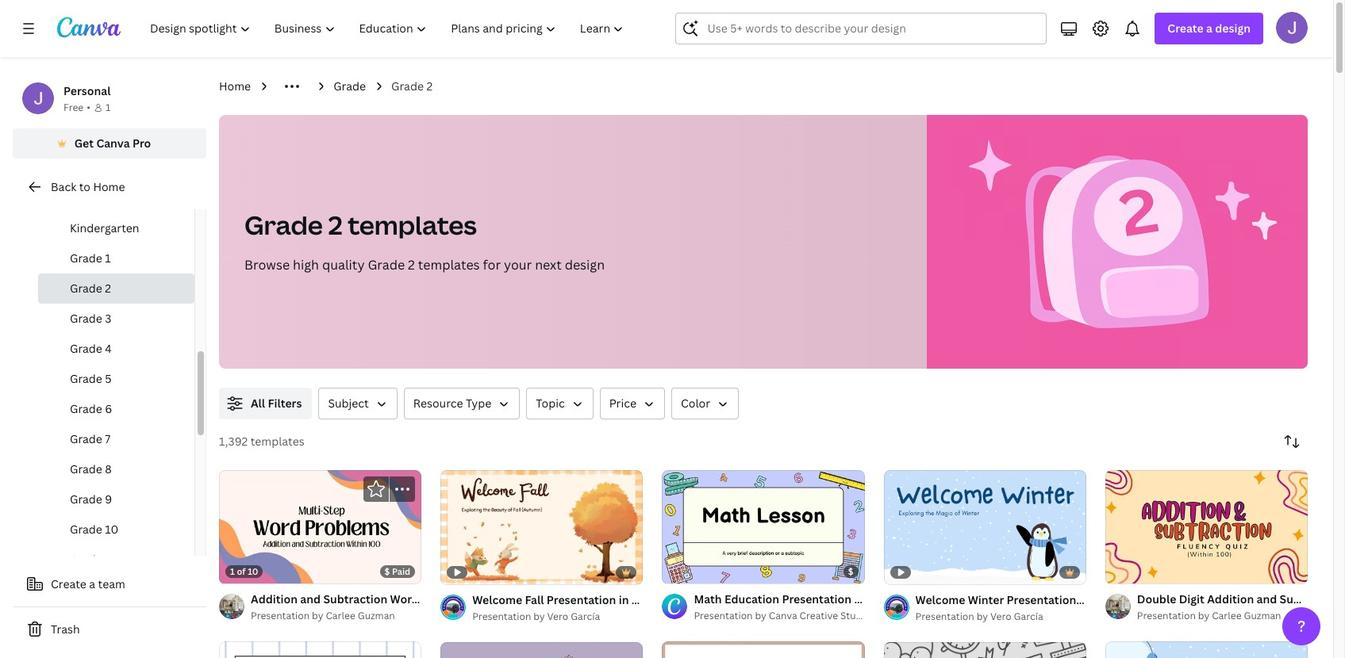 Task type: describe. For each thing, give the bounding box(es) containing it.
free •
[[64, 101, 90, 114]]

•
[[87, 101, 90, 114]]

creative
[[800, 610, 838, 623]]

0 vertical spatial home
[[219, 79, 251, 94]]

grade 11
[[70, 553, 117, 568]]

type
[[466, 396, 492, 411]]

presentation by canva creative studio link
[[694, 609, 871, 625]]

1 vertical spatial canva
[[769, 610, 798, 623]]

carlee for 1 of 13
[[1212, 610, 1242, 623]]

winter quiz presentation in white and blue illustrative style image
[[1106, 642, 1308, 659]]

for
[[483, 256, 501, 274]]

grade 4
[[70, 341, 112, 356]]

grade 6 link
[[38, 395, 194, 425]]

grade 8
[[70, 462, 112, 477]]

$ paid
[[385, 566, 411, 578]]

11
[[105, 553, 117, 568]]

1 for 1
[[105, 101, 111, 114]]

$ for $
[[849, 566, 854, 578]]

grade 9 link
[[38, 485, 194, 515]]

quality
[[322, 256, 365, 274]]

back to home link
[[13, 171, 206, 203]]

grade 10
[[70, 522, 119, 537]]

pre-
[[70, 191, 92, 206]]

school
[[92, 191, 128, 206]]

4
[[105, 341, 112, 356]]

garcía for first presentation by vero garcía link from right
[[1014, 610, 1044, 624]]

kindergarten
[[70, 221, 139, 236]]

back to home
[[51, 179, 125, 194]]

text features english poster in colorful grid style image
[[219, 642, 422, 659]]

presentation for 10
[[251, 610, 310, 623]]

grade 1
[[70, 251, 111, 266]]

resource type
[[413, 396, 492, 411]]

guzman for 1 of 10
[[358, 610, 395, 623]]

team
[[98, 577, 125, 592]]

1 presentation by vero garcía from the left
[[472, 610, 600, 624]]

topic button
[[527, 388, 594, 420]]

by for 1 of 14
[[755, 610, 767, 623]]

math education presentation skeleton in a purple white black lined style image
[[662, 471, 865, 584]]

2 down grade 2 templates at the top left
[[408, 256, 415, 274]]

7
[[105, 432, 111, 447]]

1 of 10 link
[[219, 471, 422, 585]]

0 horizontal spatial design
[[565, 256, 605, 274]]

get
[[74, 136, 94, 151]]

create for create a design
[[1168, 21, 1204, 36]]

kindergarten link
[[38, 214, 194, 244]]

create a team button
[[13, 569, 206, 601]]

of for 10
[[237, 566, 246, 578]]

home link
[[219, 78, 251, 95]]

grade 5
[[70, 372, 112, 387]]

grade 5 link
[[38, 364, 194, 395]]

next
[[535, 256, 562, 274]]

13
[[1134, 565, 1144, 577]]

of for 13
[[1123, 565, 1132, 577]]

grade 7 link
[[38, 425, 194, 455]]

back
[[51, 179, 76, 194]]

0 horizontal spatial grade 2
[[70, 281, 111, 296]]

paid
[[392, 566, 411, 578]]

0 vertical spatial templates
[[348, 208, 477, 242]]

free
[[64, 101, 84, 114]]

presentation by carlee guzman for 1 of 13
[[1137, 610, 1282, 623]]

double digit addition and subtraction math fluency quiz presentation colorful and bold groovy style image
[[1106, 471, 1308, 584]]

create a design button
[[1155, 13, 1264, 44]]

1 for 1 of 13
[[1117, 565, 1121, 577]]

grade 7
[[70, 432, 111, 447]]

price
[[609, 396, 637, 411]]

presentation by canva creative studio
[[694, 610, 871, 623]]

1 vertical spatial templates
[[418, 256, 480, 274]]

color
[[681, 396, 711, 411]]

$ for $ paid
[[385, 566, 390, 578]]

grade 2 templates
[[245, 208, 477, 242]]

5
[[105, 372, 112, 387]]

get canva pro button
[[13, 129, 206, 159]]

grade 3 link
[[38, 304, 194, 334]]

2 presentation by vero garcía from the left
[[916, 610, 1044, 624]]

presentation by carlee guzman link for 1 of 10
[[251, 609, 422, 625]]

resource type button
[[404, 388, 520, 420]]

grade 4 link
[[38, 334, 194, 364]]

all filters button
[[219, 388, 312, 420]]

create a team
[[51, 577, 125, 592]]

grade 9
[[70, 492, 112, 507]]

subject button
[[319, 388, 398, 420]]

studio
[[841, 610, 871, 623]]

1 horizontal spatial 10
[[248, 566, 258, 578]]

grade 6
[[70, 402, 112, 417]]

presentation by carlee guzman for 1 of 10
[[251, 610, 395, 623]]



Task type: vqa. For each thing, say whether or not it's contained in the screenshot.
first Presentation by Carlee Guzman 'link' from the right
yes



Task type: locate. For each thing, give the bounding box(es) containing it.
2 $ from the left
[[849, 566, 854, 578]]

1 of 13
[[1117, 565, 1144, 577]]

1 presentation by carlee guzman from the left
[[251, 610, 395, 623]]

2 garcía from the left
[[1014, 610, 1044, 624]]

guzman up winter quiz presentation in white and blue illustrative style image on the right
[[1244, 610, 1282, 623]]

1 carlee from the left
[[326, 610, 355, 623]]

by for 1 of 10
[[312, 610, 323, 623]]

resource
[[413, 396, 463, 411]]

2 vertical spatial templates
[[251, 434, 305, 449]]

0 horizontal spatial a
[[89, 577, 95, 592]]

presentation for 13
[[1137, 610, 1196, 623]]

to
[[79, 179, 90, 194]]

of for 14
[[680, 565, 689, 577]]

1 of 14
[[674, 565, 701, 577]]

presentation by carlee guzman link up text features english poster in colorful grid style image at the bottom left of page
[[251, 609, 422, 625]]

grade inside 'link'
[[70, 522, 102, 537]]

1 horizontal spatial of
[[680, 565, 689, 577]]

0 horizontal spatial presentation by vero garcía
[[472, 610, 600, 624]]

$ left paid
[[385, 566, 390, 578]]

$ up studio
[[849, 566, 854, 578]]

get canva pro
[[74, 136, 151, 151]]

a for team
[[89, 577, 95, 592]]

pre-school link
[[38, 183, 194, 214]]

2 down top level navigation element
[[427, 79, 433, 94]]

1 presentation by carlee guzman link from the left
[[251, 609, 422, 625]]

templates down all filters on the left of the page
[[251, 434, 305, 449]]

14
[[691, 565, 701, 577]]

a inside button
[[89, 577, 95, 592]]

None search field
[[676, 13, 1047, 44]]

templates up browse high quality grade 2 templates for your next design
[[348, 208, 477, 242]]

1 of 10
[[230, 566, 258, 578]]

all filters
[[251, 396, 302, 411]]

presentation by vero garcía link
[[472, 609, 643, 625], [916, 609, 1087, 625]]

grade 2 down top level navigation element
[[391, 79, 433, 94]]

2 presentation by carlee guzman link from the left
[[1137, 609, 1308, 625]]

1 horizontal spatial $
[[849, 566, 854, 578]]

1 horizontal spatial grade 2
[[391, 79, 433, 94]]

1 horizontal spatial presentation by carlee guzman link
[[1137, 609, 1308, 625]]

vero for first presentation by vero garcía link from the left
[[547, 610, 569, 624]]

grade 3
[[70, 311, 112, 326]]

grade 10 link
[[38, 515, 194, 545]]

1 of 13 link
[[1106, 471, 1308, 584]]

presentation by carlee guzman link
[[251, 609, 422, 625], [1137, 609, 1308, 625]]

Search search field
[[708, 13, 1037, 44]]

2 horizontal spatial of
[[1123, 565, 1132, 577]]

0 vertical spatial design
[[1216, 21, 1251, 36]]

1 vertical spatial a
[[89, 577, 95, 592]]

canva inside button
[[96, 136, 130, 151]]

1 horizontal spatial vero
[[991, 610, 1012, 624]]

addition and subtraction word problems math presentation orange in pink and purple groovy style image
[[219, 471, 422, 584]]

0 vertical spatial 10
[[105, 522, 119, 537]]

presentation by carlee guzman up winter quiz presentation in white and blue illustrative style image on the right
[[1137, 610, 1282, 623]]

create a design
[[1168, 21, 1251, 36]]

grade
[[334, 79, 366, 94], [391, 79, 424, 94], [245, 208, 323, 242], [70, 251, 102, 266], [368, 256, 405, 274], [70, 281, 102, 296], [70, 311, 102, 326], [70, 341, 102, 356], [70, 372, 102, 387], [70, 402, 102, 417], [70, 432, 102, 447], [70, 462, 102, 477], [70, 492, 102, 507], [70, 522, 102, 537], [70, 553, 102, 568]]

10
[[105, 522, 119, 537], [248, 566, 258, 578]]

canva
[[96, 136, 130, 151], [769, 610, 798, 623]]

vero
[[547, 610, 569, 624], [991, 610, 1012, 624]]

0 horizontal spatial $
[[385, 566, 390, 578]]

2
[[427, 79, 433, 94], [328, 208, 343, 242], [408, 256, 415, 274], [105, 281, 111, 296]]

1 horizontal spatial design
[[1216, 21, 1251, 36]]

trash link
[[13, 614, 206, 646]]

guzman for 1 of 13
[[1244, 610, 1282, 623]]

1 vero from the left
[[547, 610, 569, 624]]

0 vertical spatial grade 2
[[391, 79, 433, 94]]

0 vertical spatial canva
[[96, 136, 130, 151]]

0 horizontal spatial guzman
[[358, 610, 395, 623]]

design right the next
[[565, 256, 605, 274]]

2 up quality on the left top of the page
[[328, 208, 343, 242]]

create inside button
[[51, 577, 86, 592]]

carlee up text features english poster in colorful grid style image at the bottom left of page
[[326, 610, 355, 623]]

a inside dropdown button
[[1207, 21, 1213, 36]]

grade 11 link
[[38, 545, 194, 576]]

1 horizontal spatial presentation by carlee guzman
[[1137, 610, 1282, 623]]

0 vertical spatial create
[[1168, 21, 1204, 36]]

presentation for 14
[[694, 610, 753, 623]]

0 horizontal spatial garcía
[[571, 610, 600, 624]]

1 horizontal spatial create
[[1168, 21, 1204, 36]]

2 carlee from the left
[[1212, 610, 1242, 623]]

1 of 14 link
[[662, 471, 865, 584]]

color button
[[672, 388, 739, 420]]

0 horizontal spatial presentation by carlee guzman link
[[251, 609, 422, 625]]

6
[[105, 402, 112, 417]]

9
[[105, 492, 112, 507]]

grade 2 down grade 1 at the left
[[70, 281, 111, 296]]

create
[[1168, 21, 1204, 36], [51, 577, 86, 592]]

1 vertical spatial grade 2
[[70, 281, 111, 296]]

your
[[504, 256, 532, 274]]

price button
[[600, 388, 665, 420]]

browse high quality grade 2 templates for your next design
[[245, 256, 605, 274]]

a
[[1207, 21, 1213, 36], [89, 577, 95, 592]]

1 horizontal spatial presentation by vero garcía link
[[916, 609, 1087, 625]]

teacher planner for 2024 in black & white school doodle style image
[[884, 643, 1087, 659]]

0 horizontal spatial vero
[[547, 610, 569, 624]]

2 presentation by carlee guzman from the left
[[1137, 610, 1282, 623]]

carlee for 1 of 10
[[326, 610, 355, 623]]

0 vertical spatial a
[[1207, 21, 1213, 36]]

templates left for
[[418, 256, 480, 274]]

$
[[385, 566, 390, 578], [849, 566, 854, 578]]

create inside dropdown button
[[1168, 21, 1204, 36]]

pro
[[133, 136, 151, 151]]

filters
[[268, 396, 302, 411]]

subject
[[328, 396, 369, 411]]

0 horizontal spatial 10
[[105, 522, 119, 537]]

high
[[293, 256, 319, 274]]

1 horizontal spatial carlee
[[1212, 610, 1242, 623]]

1,392
[[219, 434, 248, 449]]

a for design
[[1207, 21, 1213, 36]]

garcía
[[571, 610, 600, 624], [1014, 610, 1044, 624]]

0 horizontal spatial presentation by carlee guzman
[[251, 610, 395, 623]]

8
[[105, 462, 112, 477]]

3
[[105, 311, 112, 326]]

10 inside 'link'
[[105, 522, 119, 537]]

design left jacob simon icon
[[1216, 21, 1251, 36]]

vero for first presentation by vero garcía link from right
[[991, 610, 1012, 624]]

Sort by button
[[1277, 426, 1308, 458]]

1 horizontal spatial garcía
[[1014, 610, 1044, 624]]

1 guzman from the left
[[358, 610, 395, 623]]

canva left pro
[[96, 136, 130, 151]]

0 horizontal spatial of
[[237, 566, 246, 578]]

create for create a team
[[51, 577, 86, 592]]

1 garcía from the left
[[571, 610, 600, 624]]

personal
[[64, 83, 111, 98]]

presentation by carlee guzman up text features english poster in colorful grid style image at the bottom left of page
[[251, 610, 395, 623]]

2 vero from the left
[[991, 610, 1012, 624]]

0 horizontal spatial create
[[51, 577, 86, 592]]

1 for 1 of 10
[[230, 566, 235, 578]]

0 horizontal spatial home
[[93, 179, 125, 194]]

design inside dropdown button
[[1216, 21, 1251, 36]]

1 for 1 of 14
[[674, 565, 678, 577]]

presentation by carlee guzman link up winter quiz presentation in white and blue illustrative style image on the right
[[1137, 609, 1308, 625]]

garcía for first presentation by vero garcía link from the left
[[571, 610, 600, 624]]

grade 2
[[391, 79, 433, 94], [70, 281, 111, 296]]

1 vertical spatial design
[[565, 256, 605, 274]]

1 presentation by vero garcía link from the left
[[472, 609, 643, 625]]

1 $ from the left
[[385, 566, 390, 578]]

i spy fall worksheet green brown image
[[662, 642, 865, 659]]

1 horizontal spatial guzman
[[1244, 610, 1282, 623]]

1 vertical spatial create
[[51, 577, 86, 592]]

by for 1 of 13
[[1199, 610, 1210, 623]]

1,392 templates
[[219, 434, 305, 449]]

2 presentation by vero garcía link from the left
[[916, 609, 1087, 625]]

canva left creative
[[769, 610, 798, 623]]

topic
[[536, 396, 565, 411]]

grade 8 link
[[38, 455, 194, 485]]

presentation
[[251, 610, 310, 623], [694, 610, 753, 623], [1137, 610, 1196, 623], [472, 610, 531, 624], [916, 610, 975, 624]]

1
[[105, 101, 111, 114], [105, 251, 111, 266], [674, 565, 678, 577], [1117, 565, 1121, 577], [230, 566, 235, 578]]

2 up 3
[[105, 281, 111, 296]]

0 horizontal spatial canva
[[96, 136, 130, 151]]

1 horizontal spatial presentation by vero garcía
[[916, 610, 1044, 624]]

home
[[219, 79, 251, 94], [93, 179, 125, 194]]

0 horizontal spatial presentation by vero garcía link
[[472, 609, 643, 625]]

1 horizontal spatial home
[[219, 79, 251, 94]]

by
[[312, 610, 323, 623], [755, 610, 767, 623], [1199, 610, 1210, 623], [534, 610, 545, 624], [977, 610, 988, 624]]

browse
[[245, 256, 290, 274]]

1 horizontal spatial canva
[[769, 610, 798, 623]]

1 vertical spatial 10
[[248, 566, 258, 578]]

all
[[251, 396, 265, 411]]

trash
[[51, 622, 80, 637]]

pre-school
[[70, 191, 128, 206]]

jacob simon image
[[1277, 12, 1308, 44]]

1 vertical spatial home
[[93, 179, 125, 194]]

0 horizontal spatial carlee
[[326, 610, 355, 623]]

top level navigation element
[[140, 13, 638, 44]]

2 guzman from the left
[[1244, 610, 1282, 623]]

presentation by carlee guzman link for 1 of 13
[[1137, 609, 1308, 625]]

grade 1 link
[[38, 244, 194, 274]]

guzman down $ paid
[[358, 610, 395, 623]]

1 horizontal spatial a
[[1207, 21, 1213, 36]]

guzman
[[358, 610, 395, 623], [1244, 610, 1282, 623]]

carlee up winter quiz presentation in white and blue illustrative style image on the right
[[1212, 610, 1242, 623]]

of
[[680, 565, 689, 577], [1123, 565, 1132, 577], [237, 566, 246, 578]]

design
[[1216, 21, 1251, 36], [565, 256, 605, 274]]

templates
[[348, 208, 477, 242], [418, 256, 480, 274], [251, 434, 305, 449]]



